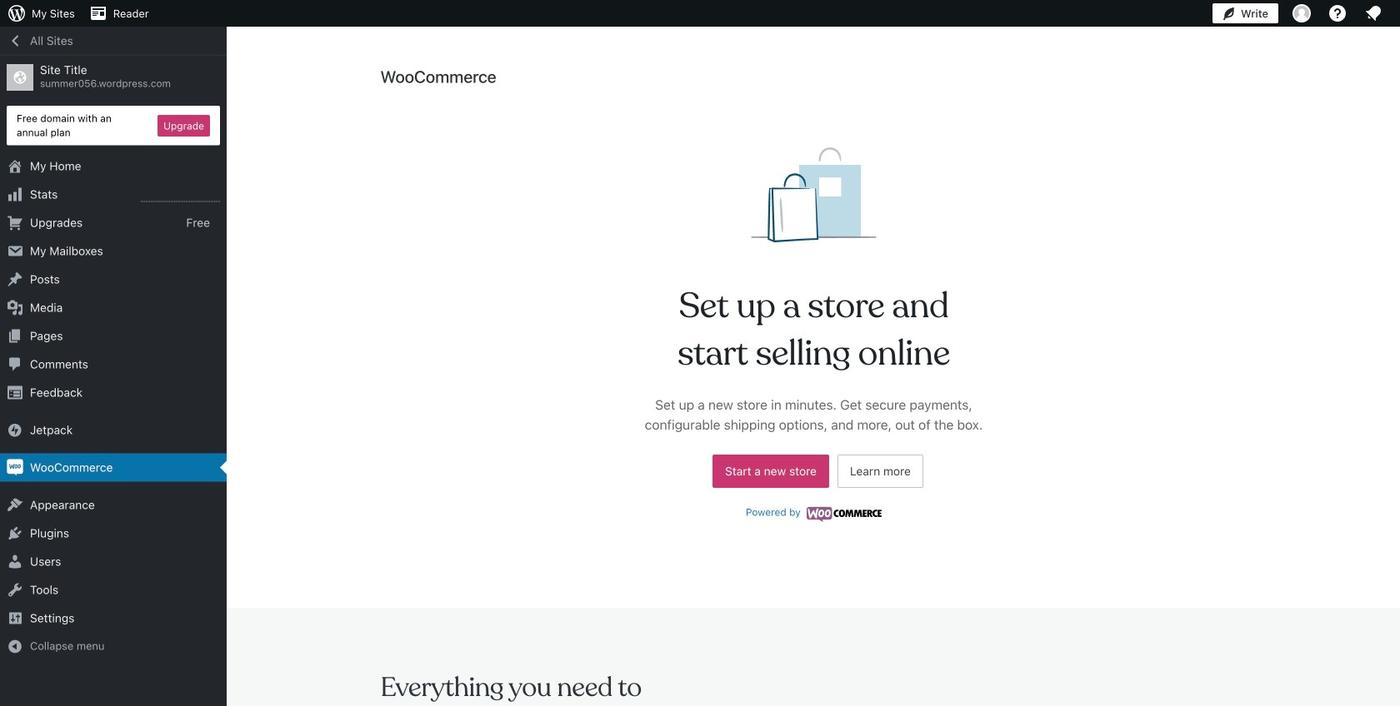 Task type: vqa. For each thing, say whether or not it's contained in the screenshot.
plugin icon
no



Task type: locate. For each thing, give the bounding box(es) containing it.
1 vertical spatial img image
[[7, 460, 23, 476]]

0 vertical spatial img image
[[7, 422, 23, 439]]

list item
[[1393, 85, 1400, 163], [1393, 163, 1400, 241], [1393, 241, 1400, 303]]

2 list item from the top
[[1393, 163, 1400, 241]]

2 img image from the top
[[7, 460, 23, 476]]

my profile image
[[1293, 4, 1311, 23]]

img image
[[7, 422, 23, 439], [7, 460, 23, 476]]



Task type: describe. For each thing, give the bounding box(es) containing it.
manage your notifications image
[[1364, 3, 1384, 23]]

3 list item from the top
[[1393, 241, 1400, 303]]

1 list item from the top
[[1393, 85, 1400, 163]]

help image
[[1328, 3, 1348, 23]]

1 img image from the top
[[7, 422, 23, 439]]

highest hourly views 0 image
[[141, 191, 220, 202]]



